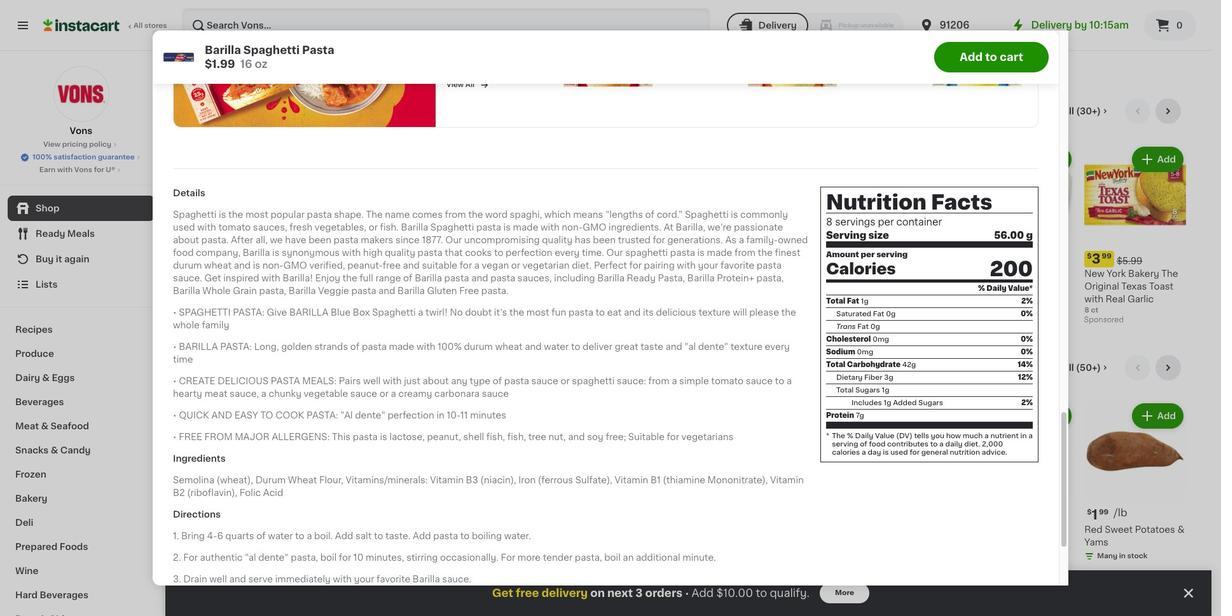 Task type: locate. For each thing, give the bounding box(es) containing it.
medium inside spend $20, save $5 deep indian kitchen chicken tikka masala, medium spice
[[658, 78, 694, 87]]

0mg for sodium 0mg
[[857, 349, 873, 356]]

vegetarian
[[523, 261, 570, 270]]

pasta down "word"
[[476, 223, 501, 232]]

$0.81 per pound element up 'barilla spaghetti pasta $1.99 16 oz'
[[191, 0, 292, 13]]

3 0% from the top
[[1021, 349, 1033, 356]]

1 horizontal spatial delivery
[[1031, 20, 1072, 30]]

stock down $0.99 per pound element in the right top of the page
[[904, 30, 924, 37]]

0 horizontal spatial gmo
[[283, 261, 307, 270]]

1 horizontal spatial spend
[[846, 29, 869, 36]]

1 horizontal spatial gmo
[[583, 223, 606, 232]]

2 kitchen from the left
[[842, 53, 876, 62]]

1 horizontal spatial pasta.
[[481, 287, 509, 296]]

$1.79 original price: $1.99 element
[[638, 0, 739, 13]]

many in stock down $0.99 per pound element in the right top of the page
[[874, 30, 924, 37]]

9 oz for medium
[[658, 78, 672, 85]]

2 indian from the left
[[869, 40, 896, 49]]

0 horizontal spatial favorite
[[376, 575, 410, 584]]

the inside spaghetti is the most popular pasta shape. the name comes from the word spaghi, which means "lengths of cord." spaghetti is commonly used with tomato sauces, fresh vegetables, or fish. barilla spaghetti pasta is made with non-gmo ingredients. at barilla, we're passionate about pasta. after all, we have been pasta makers since 1877. our uncompromising quality has been trusted for generations. as a family-owned food company, barilla is synonymous with high quality pasta that cooks to perfection every time. our spaghetti pasta is made from the finest durum wheat and is non-gmo verified, peanut-free and suitable for a vegan or vegetarian diet. perfect for pairing with your favorite pasta sauce. get inspired with barilla! enjoy the full range of barilla pasta and pasta sauces, including barilla ready pasta, barilla protein+ pasta, barilla whole grain pasta, barilla veggie pasta and barilla gluten free pasta.
[[366, 210, 383, 219]]

save for deep indian kitchen chicken tikka masala, medium spice
[[704, 29, 721, 36]]

whole inside signature cafe traditional whole roasted chicken 30 oz
[[910, 282, 938, 291]]

kitchen for tikka
[[658, 53, 692, 62]]

3 inside get free delivery on next 3 orders • add $10.00 to qualify.
[[635, 589, 643, 599]]

1 vertical spatial sauces,
[[518, 274, 552, 283]]

6
[[421, 252, 431, 266], [217, 532, 223, 541]]

1 2% from the top
[[1021, 298, 1033, 305]]

product group
[[973, 0, 1074, 47], [191, 144, 292, 295], [302, 144, 404, 318], [414, 144, 516, 321], [526, 144, 627, 315], [638, 144, 739, 340], [749, 144, 851, 296], [861, 144, 963, 316], [973, 144, 1074, 290], [1085, 144, 1186, 327], [191, 401, 292, 552], [302, 401, 404, 573], [414, 401, 516, 562], [526, 401, 627, 571], [749, 401, 851, 565], [861, 401, 963, 562], [973, 401, 1074, 571], [1085, 401, 1186, 565]]

0 horizontal spatial ct
[[312, 294, 319, 301]]

per up size
[[878, 218, 894, 227]]

oz inside hostess powdered donettes bag sugar mini donuts 10.5 oz
[[654, 320, 662, 327]]

30
[[861, 307, 871, 314]]

sugar
[[710, 295, 736, 304]]

save down $0.99 per pound element in the right top of the page
[[888, 29, 905, 36]]

2 $5 from the left
[[907, 29, 916, 36]]

0 horizontal spatial yellow jumbo onions
[[191, 526, 287, 535]]

beverages
[[15, 398, 64, 407], [40, 591, 88, 600]]

produce link
[[8, 342, 155, 366]]

9 oz down curry,
[[842, 78, 857, 85]]

0 vertical spatial 5
[[533, 252, 542, 266]]

product group containing $6.99
[[973, 0, 1074, 47]]

1 horizontal spatial "al
[[685, 343, 696, 352]]

spend inside spend $20, save $5 deep indian kitchen chicken tikka masala, medium spice
[[661, 29, 685, 36]]

deep up tikka
[[658, 40, 682, 49]]

vitamin left b3 at the bottom
[[430, 476, 464, 485]]

deep down apples
[[1026, 40, 1051, 49]]

popular
[[271, 210, 305, 219]]

sodium 0mg
[[826, 349, 873, 356]]

from right sauce:
[[648, 377, 669, 386]]

buy for buy 2 for $6
[[641, 271, 656, 278]]

1 vertical spatial $1.59 per pound element
[[191, 508, 292, 524]]

1 fish, from the left
[[486, 433, 505, 442]]

semolina
[[173, 476, 214, 485]]

spaghetti right box
[[372, 308, 416, 317]]

onions inside french's® original crispy fried onions
[[582, 282, 614, 291]]

2 horizontal spatial kitchen
[[1026, 53, 1061, 62]]

2 vertical spatial 0%
[[1021, 349, 1033, 356]]

$5 for deep indian kitchen chicken tikka masala, medium spice
[[722, 29, 732, 36]]

99 up pairing at the right
[[655, 253, 665, 260]]

1 horizontal spatial $20,
[[871, 29, 887, 36]]

3 for $5.99
[[1092, 252, 1101, 266]]

day
[[868, 450, 881, 457]]

• inside • create delicious pasta meals: pairs well with just about any type of pasta sauce or spaghetti sauce: from a simple tomato sauce to a hearty meat sauce, a chunky vegetable sauce or a creamy carbonara sauce
[[173, 377, 177, 386]]

deep inside spend $20, save $5 deep indian kitchen chicken curry, medium spice
[[842, 40, 866, 49]]

0 horizontal spatial vitamin
[[430, 476, 464, 485]]

lb for selects
[[309, 564, 316, 571]]

0 horizontal spatial used
[[173, 223, 195, 232]]

we
[[270, 236, 283, 245]]

vons down 100% satisfaction guarantee
[[74, 167, 92, 174]]

0 vertical spatial free
[[326, 238, 342, 245]]

1 $20, from the left
[[686, 29, 702, 36]]

product group containing melissa's edamame, cooked
[[526, 401, 627, 571]]

barilla down 80%
[[398, 287, 425, 296]]

shape.
[[334, 210, 364, 219]]

$ inside $ 6 99
[[417, 253, 421, 260]]

0 vertical spatial dente"
[[698, 343, 728, 352]]

dietary fiber 3g
[[836, 375, 893, 382]]

with down "twirl!"
[[417, 343, 435, 352]]

lean
[[437, 269, 458, 278]]

spaghetti inside • spaghetti pasta: give barilla blue box spaghetti a twirl! no doubt it's the most fun pasta to eat and its delicious texture will please the whole family
[[372, 308, 416, 317]]

veggie
[[318, 287, 349, 296]]

$ for red sweet potatoes & yams
[[1087, 510, 1092, 517]]

$20, inside spend $20, save $5 deep indian kitchen chicken tikka masala, medium spice
[[686, 29, 702, 36]]

lucerne eggs, cage free, large 18 ct
[[302, 269, 392, 301]]

0 vertical spatial $1.59 per pound element
[[749, 251, 851, 268]]

& inside red sweet potatoes & yams
[[1177, 526, 1185, 535]]

/lb up sweet
[[1114, 508, 1127, 519]]

pricing
[[62, 141, 87, 148]]

of up calories
[[860, 441, 867, 448]]

many in stock down '/' at left
[[315, 50, 365, 57]]

yams
[[1085, 539, 1108, 548]]

3 for buy 2 for $6
[[645, 252, 654, 266]]

0 vertical spatial buy
[[36, 255, 54, 264]]

2 boil from the left
[[604, 554, 621, 563]]

qualify.
[[770, 589, 810, 599]]

1 vertical spatial original
[[1085, 282, 1119, 291]]

$3.59 per pound element
[[526, 0, 627, 13]]

$1.99
[[666, 2, 690, 11], [205, 59, 235, 69]]

original inside french's® original crispy fried onions
[[571, 269, 606, 278]]

1 vertical spatial your
[[354, 575, 374, 584]]

1 inside $ 1 59 /lb
[[198, 509, 204, 522]]

1 save from the left
[[704, 29, 721, 36]]

pasta inside • barilla pasta: long, golden strands of pasta made with 100% durum wheat and water to deliver great taste and "al dente" texture every time
[[362, 343, 387, 352]]

• left free
[[173, 433, 177, 442]]

0 vertical spatial favorite
[[721, 261, 754, 270]]

1 horizontal spatial bakery
[[1128, 269, 1159, 278]]

owned
[[778, 236, 808, 245]]

1 horizontal spatial kitchen
[[842, 53, 876, 62]]

the inside * the % daily value (dv) tells you how much a nutrient in a serving of food contributes to a daily diet. 2,000 calories a day is used for general nutrition advice.
[[832, 433, 845, 440]]

kitchen for curry,
[[842, 53, 876, 62]]

water left russet
[[268, 532, 293, 541]]

(ferrous
[[538, 476, 573, 485]]

oz up view all (30+)
[[1033, 78, 1041, 85]]

view for view all (50+)
[[1039, 364, 1061, 372]]

0g for trans fat 0g
[[870, 324, 880, 331]]

is down we
[[272, 249, 280, 258]]

barilla up since
[[401, 223, 428, 232]]

& right meat
[[41, 422, 48, 431]]

lb for rockit
[[979, 27, 986, 34]]

total fat 1g
[[826, 298, 869, 305]]

0 horizontal spatial 16
[[240, 59, 252, 69]]

with left the real
[[1085, 295, 1103, 304]]

or right vegan
[[511, 261, 520, 270]]

spaghetti down deliver
[[572, 377, 615, 386]]

$1.99 inside 'barilla spaghetti pasta $1.99 16 oz'
[[205, 59, 235, 69]]

nutrition
[[950, 450, 980, 457]]

lb down idaho
[[309, 564, 316, 571]]

to inside • create delicious pasta meals: pairs well with just about any type of pasta sauce or spaghetti sauce: from a simple tomato sauce to a hearty meat sauce, a chunky vegetable sauce or a creamy carbonara sauce
[[775, 377, 784, 386]]

$0.81 per pound element
[[191, 0, 292, 13], [191, 251, 292, 268]]

cholesterol
[[826, 336, 871, 343]]

barilla up best sellers
[[205, 45, 241, 55]]

0 vertical spatial quality
[[542, 236, 573, 245]]

fun
[[552, 308, 566, 317]]

or up the 'makers'
[[369, 223, 378, 232]]

total
[[826, 298, 845, 305], [826, 362, 845, 369], [836, 387, 854, 394]]

is
[[219, 210, 226, 219], [731, 210, 738, 219], [503, 223, 511, 232], [272, 249, 280, 258], [697, 249, 705, 258], [253, 261, 260, 270], [380, 433, 387, 442], [883, 450, 889, 457]]

all inside "link"
[[134, 22, 143, 29]]

2 $ 3 99 from the left
[[1087, 252, 1112, 266]]

includes 1g added sugars
[[852, 400, 943, 407]]

shell
[[463, 433, 484, 442]]

the inside envy the ultimate apple experience
[[550, 15, 567, 24]]

fat for total fat 1g
[[847, 298, 859, 305]]

vons
[[70, 127, 92, 135], [74, 167, 92, 174]]

onions down amount
[[814, 269, 846, 278]]

in inside * the % daily value (dv) tells you how much a nutrient in a serving of food contributes to a daily diet. 2,000 calories a day is used for general nutrition advice.
[[1020, 433, 1027, 440]]

% inside * the % daily value (dv) tells you how much a nutrient in a serving of food contributes to a daily diet. 2,000 calories a day is used for general nutrition advice.
[[847, 433, 853, 440]]

dente"
[[698, 343, 728, 352], [355, 411, 385, 420], [258, 554, 289, 563]]

$ inside $ 1 99
[[1087, 510, 1092, 517]]

servings
[[835, 218, 876, 227]]

fat right 20%
[[482, 269, 496, 278]]

treatment tracker modal dialog
[[165, 571, 1211, 617]]

3 deep from the left
[[1026, 40, 1051, 49]]

9 down size
[[868, 252, 878, 266]]

per up calories
[[861, 251, 875, 259]]

6 up 80%
[[421, 252, 431, 266]]

2 horizontal spatial deep
[[1026, 40, 1051, 49]]

1 horizontal spatial per
[[878, 218, 894, 227]]

9 inside deep indian kitchen butter chicken 9 oz
[[1026, 78, 1031, 85]]

bunch
[[419, 538, 442, 545]]

product group containing 6
[[414, 144, 516, 321]]

$5.99 element
[[973, 508, 1074, 524]]

$ inside the $ 4 99
[[305, 253, 310, 260]]

free down 20%
[[459, 287, 479, 296]]

tikka
[[658, 66, 680, 75]]

item carousel region
[[191, 99, 1186, 345], [191, 355, 1186, 599]]

sauce. down "2. for authentic "al dente" pasta, boil for 10 minutes, stirring occasionally. for more tender pasta, boil an additional minute."
[[442, 575, 471, 584]]

1 horizontal spatial sauce.
[[442, 575, 471, 584]]

ingredients.
[[609, 223, 661, 232]]

in inside guacamole in cup $0.56/oz
[[1026, 269, 1034, 278]]

general
[[921, 450, 948, 457]]

signature inside signature cafe traditional whole roasted chicken 30 oz
[[861, 269, 904, 278]]

1 vertical spatial pasta.
[[481, 287, 509, 296]]

item carousel region containing best sellers
[[191, 99, 1186, 345]]

1 inside fresh sleeved celery 1 bunch
[[414, 538, 417, 545]]

$20, down $0.99 per pound element in the right top of the page
[[871, 29, 887, 36]]

$3.99 original price: $5.99 element
[[1085, 251, 1186, 268]]

texture for dente"
[[731, 343, 763, 352]]

16 down peeled
[[638, 564, 645, 571]]

used inside * the % daily value (dv) tells you how much a nutrient in a serving of food contributes to a daily diet. 2,000 calories a day is used for general nutrition advice.
[[890, 450, 908, 457]]

1 horizontal spatial about
[[423, 377, 449, 386]]

used down details
[[173, 223, 195, 232]]

fresh inside fresh sleeved celery 1 bunch
[[414, 526, 439, 535]]

lb inside banana $0.81 / lb
[[328, 27, 335, 34]]

how
[[946, 433, 961, 440]]

0% for cholesterol
[[1021, 336, 1033, 343]]

passionate
[[734, 223, 783, 232]]

0 vertical spatial yellow jumbo onions
[[749, 269, 846, 278]]

1 spend from the left
[[661, 29, 685, 36]]

1 vertical spatial perfection
[[388, 411, 434, 420]]

diet. inside spaghetti is the most popular pasta shape. the name comes from the word spaghi, which means "lengths of cord." spaghetti is commonly used with tomato sauces, fresh vegetables, or fish. barilla spaghetti pasta is made with non-gmo ingredients. at barilla, we're passionate about pasta. after all, we have been pasta makers since 1877. our uncompromising quality has been trusted for generations. as a family-owned food company, barilla is synonymous with high quality pasta that cooks to perfection every time. our spaghetti pasta is made from the finest durum wheat and is non-gmo verified, peanut-free and suitable for a vegan or vegetarian diet. perfect for pairing with your favorite pasta sauce. get inspired with barilla! enjoy the full range of barilla pasta and pasta sauces, including barilla ready pasta, barilla protein+ pasta, barilla whole grain pasta, barilla veggie pasta and barilla gluten free pasta.
[[572, 261, 592, 270]]

• inside get free delivery on next 3 orders • add $10.00 to qualify.
[[685, 589, 689, 599]]

sauces, up we
[[253, 223, 287, 232]]

0 vertical spatial from
[[445, 210, 466, 219]]

chicken inside deep indian kitchen butter chicken 9 oz
[[1026, 66, 1063, 75]]

to inside spaghetti is the most popular pasta shape. the name comes from the word spaghi, which means "lengths of cord." spaghetti is commonly used with tomato sauces, fresh vegetables, or fish. barilla spaghetti pasta is made with non-gmo ingredients. at barilla, we're passionate about pasta. after all, we have been pasta makers since 1877. our uncompromising quality has been trusted for generations. as a family-owned food company, barilla is synonymous with high quality pasta that cooks to perfection every time. our spaghetti pasta is made from the finest durum wheat and is non-gmo verified, peanut-free and suitable for a vegan or vegetarian diet. perfect for pairing with your favorite pasta sauce. get inspired with barilla! enjoy the full range of barilla pasta and pasta sauces, including barilla ready pasta, barilla protein+ pasta, barilla whole grain pasta, barilla veggie pasta and barilla gluten free pasta.
[[494, 249, 503, 258]]

/lb
[[222, 252, 236, 262], [447, 252, 460, 262], [778, 252, 792, 262], [1005, 252, 1019, 262], [220, 508, 233, 519], [1114, 508, 1127, 519]]

1 horizontal spatial sauces,
[[518, 274, 552, 283]]

barilla inside • barilla pasta: long, golden strands of pasta made with 100% durum wheat and water to deliver great taste and "al dente" texture every time
[[179, 343, 218, 352]]

2 $20, from the left
[[871, 29, 887, 36]]

$20, for masala,
[[686, 29, 702, 36]]

2 deep from the left
[[842, 40, 866, 49]]

frozen link
[[8, 463, 155, 487]]

product group containing 8
[[973, 144, 1074, 290]]

and inside • spaghetti pasta: give barilla blue box spaghetti a twirl! no doubt it's the most fun pasta to eat and its delicious texture will please the whole family
[[624, 308, 641, 317]]

deep indian kitchen butter chicken 9 oz
[[1026, 40, 1091, 85]]

fresh
[[289, 223, 312, 232]]

2 spend from the left
[[846, 29, 869, 36]]

is up company, at the left
[[219, 210, 226, 219]]

every down has
[[555, 249, 580, 258]]

free up range
[[383, 261, 401, 270]]

$ 4 99
[[305, 252, 330, 266]]

1 horizontal spatial save
[[888, 29, 905, 36]]

1 vertical spatial our
[[606, 249, 623, 258]]

2 spice from the left
[[842, 78, 867, 87]]

cooks
[[465, 249, 492, 258]]

indian inside spend $20, save $5 deep indian kitchen chicken curry, medium spice
[[869, 40, 896, 49]]

spend inside spend $20, save $5 deep indian kitchen chicken curry, medium spice
[[846, 29, 869, 36]]

1 vertical spatial 100%
[[438, 343, 462, 352]]

the inside new york bakery the original texas toast with real garlic 8 ct
[[1161, 269, 1178, 278]]

fat inside 80% lean 20% fat ground beef value pack
[[482, 269, 496, 278]]

sponsored badge image
[[973, 37, 1011, 44], [526, 304, 564, 311], [1085, 317, 1123, 324], [526, 561, 564, 568]]

2 horizontal spatial lb
[[979, 27, 986, 34]]

0 horizontal spatial your
[[354, 575, 374, 584]]

amount
[[826, 251, 859, 259]]

0 horizontal spatial 59
[[205, 510, 215, 517]]

whole down the cafe
[[910, 282, 938, 291]]

$0.81 per pound element containing 0
[[191, 251, 292, 268]]

1 horizontal spatial free
[[516, 589, 539, 599]]

acid
[[263, 489, 283, 498]]

0 vertical spatial water
[[544, 343, 569, 352]]

1 vertical spatial well
[[209, 575, 227, 584]]

1 vertical spatial %
[[847, 433, 853, 440]]

0 vertical spatial ct
[[312, 294, 319, 301]]

product group containing 5
[[526, 144, 627, 315]]

1 left the bunch
[[414, 538, 417, 545]]

1 horizontal spatial ct
[[1091, 307, 1098, 314]]

3 kitchen from the left
[[1026, 53, 1061, 62]]

a down 'you' on the right
[[939, 441, 944, 448]]

1 vertical spatial 1g
[[882, 387, 889, 394]]

large
[[414, 28, 439, 37], [327, 282, 352, 291]]

all down the sun pacific extra large lemons "button"
[[465, 82, 474, 89]]

0 vertical spatial onions
[[814, 269, 846, 278]]

mononitrate),
[[708, 476, 768, 485]]

immediately
[[275, 575, 331, 584]]

0 vertical spatial made
[[513, 223, 538, 232]]

lb inside signature selects russet potatoes, idaho 5 lb
[[309, 564, 316, 571]]

we're
[[708, 223, 732, 232]]

add inside button
[[960, 52, 983, 62]]

2 horizontal spatial from
[[734, 249, 756, 258]]

& for snacks
[[51, 446, 58, 455]]

of inside • create delicious pasta meals: pairs well with just about any type of pasta sauce or spaghetti sauce: from a simple tomato sauce to a hearty meat sauce, a chunky vegetable sauce or a creamy carbonara sauce
[[493, 377, 502, 386]]

$0.33 each (estimated) element
[[302, 0, 404, 13]]

0 vertical spatial get
[[204, 274, 221, 283]]

tomato inside • create delicious pasta meals: pairs well with just about any type of pasta sauce or spaghetti sauce: from a simple tomato sauce to a hearty meat sauce, a chunky vegetable sauce or a creamy carbonara sauce
[[711, 377, 744, 386]]

texture inside • barilla pasta: long, golden strands of pasta made with 100% durum wheat and water to deliver great taste and "al dente" texture every time
[[731, 343, 763, 352]]

2 save from the left
[[888, 29, 905, 36]]

spend for deep indian kitchen chicken curry, medium spice
[[846, 29, 869, 36]]

1 horizontal spatial well
[[363, 377, 381, 386]]

pasta: down grain
[[233, 308, 265, 317]]

1 horizontal spatial fish,
[[507, 433, 526, 442]]

$5 inside spend $20, save $5 deep indian kitchen chicken curry, medium spice
[[907, 29, 916, 36]]

/lb for red sweet potatoes & yams
[[1114, 508, 1127, 519]]

comes
[[412, 210, 443, 219]]

1 horizontal spatial buy
[[641, 271, 656, 278]]

nutrient
[[990, 433, 1019, 440]]

made down as
[[707, 249, 732, 258]]

every inside spaghetti is the most popular pasta shape. the name comes from the word spaghi, which means "lengths of cord." spaghetti is commonly used with tomato sauces, fresh vegetables, or fish. barilla spaghetti pasta is made with non-gmo ingredients. at barilla, we're passionate about pasta. after all, we have been pasta makers since 1877. our uncompromising quality has been trusted for generations. as a family-owned food company, barilla is synonymous with high quality pasta that cooks to perfection every time. our spaghetti pasta is made from the finest durum wheat and is non-gmo verified, peanut-free and suitable for a vegan or vegetarian diet. perfect for pairing with your favorite pasta sauce. get inspired with barilla! enjoy the full range of barilla pasta and pasta sauces, including barilla ready pasta, barilla protein+ pasta, barilla whole grain pasta, barilla veggie pasta and barilla gluten free pasta.
[[555, 249, 580, 258]]

in up 'barilla spaghetti pasta $1.99 16 oz'
[[225, 30, 232, 37]]

1 vertical spatial per
[[861, 251, 875, 259]]

• for • free from major allergens: this pasta is lactose, peanut, shell fish, fish, tree nut, and soy free; suitable for vegetarians
[[173, 433, 177, 442]]

view for view pricing policy
[[43, 141, 60, 148]]

$ up 80%
[[417, 253, 421, 260]]

extra
[[466, 15, 489, 24]]

deep inside spend $20, save $5 deep indian kitchen chicken tikka masala, medium spice
[[658, 40, 682, 49]]

in right apples
[[1037, 15, 1045, 24]]

$ for hostess powdered donettes bag sugar mini donuts
[[640, 253, 645, 260]]

indian for medium
[[869, 40, 896, 49]]

1 horizontal spatial yellow
[[749, 269, 778, 278]]

2 inside item carousel region
[[657, 271, 662, 278]]

1 horizontal spatial large
[[414, 28, 439, 37]]

item carousel region containing fresh vegetables
[[191, 355, 1186, 599]]

non- down we
[[262, 261, 283, 270]]

envy
[[526, 15, 548, 24]]

2 down rockit
[[973, 27, 977, 34]]

1 vertical spatial from
[[734, 249, 756, 258]]

$ for bananas
[[193, 253, 198, 260]]

boil
[[320, 554, 337, 563], [604, 554, 621, 563]]

saturated
[[836, 311, 871, 318]]

chicken inside spend $20, save $5 deep indian kitchen chicken curry, medium spice
[[879, 53, 915, 62]]

1 vertical spatial durum
[[464, 343, 493, 352]]

1 horizontal spatial for
[[501, 554, 515, 563]]

"al
[[340, 411, 353, 420]]

1 vertical spatial $0.81 per pound element
[[191, 251, 292, 268]]

• for • quick and easy to cook pasta: "al dente" perfection in 10-11 minutes
[[173, 411, 177, 420]]

barilla down all,
[[243, 249, 270, 258]]

bananas down $0.99 per pound element in the right top of the page
[[861, 15, 899, 24]]

a left the simple
[[672, 377, 677, 386]]

1 horizontal spatial 6
[[421, 252, 431, 266]]

$ for yellow jumbo onions
[[752, 253, 757, 260]]

original inside new york bakery the original texas toast with real garlic 8 ct
[[1085, 282, 1119, 291]]

boil down russet
[[320, 554, 337, 563]]

/lb inside $ 1 59 /lb
[[220, 508, 233, 519]]

all for 3
[[1064, 107, 1074, 116]]

$20, down green skin avocados
[[686, 29, 702, 36]]

again
[[64, 255, 89, 264]]

favorite inside spaghetti is the most popular pasta shape. the name comes from the word spaghi, which means "lengths of cord." spaghetti is commonly used with tomato sauces, fresh vegetables, or fish. barilla spaghetti pasta is made with non-gmo ingredients. at barilla, we're passionate about pasta. after all, we have been pasta makers since 1877. our uncompromising quality has been trusted for generations. as a family-owned food company, barilla is synonymous with high quality pasta that cooks to perfection every time. our spaghetti pasta is made from the finest durum wheat and is non-gmo verified, peanut-free and suitable for a vegan or vegetarian diet. perfect for pairing with your favorite pasta sauce. get inspired with barilla! enjoy the full range of barilla pasta and pasta sauces, including barilla ready pasta, barilla protein+ pasta, barilla whole grain pasta, barilla veggie pasta and barilla gluten free pasta.
[[721, 261, 754, 270]]

sponsored badge image down "12"
[[526, 561, 564, 568]]

1 horizontal spatial from
[[648, 377, 669, 386]]

99 inside 8 99
[[991, 253, 1000, 260]]

spaghetti
[[179, 308, 231, 317]]

1 horizontal spatial $ 3 99
[[1087, 252, 1112, 266]]

sugars
[[855, 387, 880, 394], [918, 400, 943, 407]]

to inside • barilla pasta: long, golden strands of pasta made with 100% durum wheat and water to deliver great taste and "al dente" texture every time
[[571, 343, 580, 352]]

spice inside spend $20, save $5 deep indian kitchen chicken tikka masala, medium spice
[[696, 78, 722, 87]]

1 all from the top
[[1064, 107, 1074, 116]]

• inside • barilla pasta: long, golden strands of pasta made with 100% durum wheat and water to deliver great taste and "al dente" texture every time
[[173, 343, 177, 352]]

total carbohydrate 42g
[[826, 362, 916, 369]]

/lb down "56.00 g"
[[1005, 252, 1019, 262]]

1 vertical spatial made
[[707, 249, 732, 258]]

with inside • create delicious pasta meals: pairs well with just about any type of pasta sauce or spaghetti sauce: from a simple tomato sauce to a hearty meat sauce, a chunky vegetable sauce or a creamy carbonara sauce
[[383, 377, 402, 386]]

well
[[363, 377, 381, 386], [209, 575, 227, 584]]

wheat inside spaghetti is the most popular pasta shape. the name comes from the word spaghi, which means "lengths of cord." spaghetti is commonly used with tomato sauces, fresh vegetables, or fish. barilla spaghetti pasta is made with non-gmo ingredients. at barilla, we're passionate about pasta. after all, we have been pasta makers since 1877. our uncompromising quality has been trusted for generations. as a family-owned food company, barilla is synonymous with high quality pasta that cooks to perfection every time. our spaghetti pasta is made from the finest durum wheat and is non-gmo verified, peanut-free and suitable for a vegan or vegetarian diet. perfect for pairing with your favorite pasta sauce. get inspired with barilla! enjoy the full range of barilla pasta and pasta sauces, including barilla ready pasta, barilla protein+ pasta, barilla whole grain pasta, barilla veggie pasta and barilla gluten free pasta.
[[204, 261, 232, 270]]

1.
[[173, 532, 179, 541]]

in down veggie
[[337, 307, 344, 314]]

cook
[[275, 411, 304, 420]]

/lb for 80% lean 20% fat ground beef value pack
[[447, 252, 460, 262]]

service type group
[[727, 13, 904, 38]]

2 9 oz from the left
[[842, 78, 857, 85]]

oz down curry,
[[848, 78, 857, 85]]

0 horizontal spatial kitchen
[[658, 53, 692, 62]]

9 down add to cart button
[[1026, 78, 1031, 85]]

jumbo for left the $1.59 per pound element
[[221, 526, 253, 535]]

$6.99 per pound element
[[414, 251, 516, 268]]

1 deep from the left
[[658, 40, 682, 49]]

0 vertical spatial wheat
[[204, 261, 232, 270]]

curry,
[[842, 66, 869, 75]]

2 $0.81 per pound element from the top
[[191, 251, 292, 268]]

0 vertical spatial %
[[978, 286, 985, 293]]

envy the ultimate apple experience
[[526, 15, 607, 37]]

after
[[231, 236, 253, 245]]

1 item carousel region from the top
[[191, 99, 1186, 345]]

hard beverages link
[[8, 584, 155, 608]]

0 horizontal spatial tomato
[[218, 223, 251, 232]]

1 horizontal spatial been
[[593, 236, 616, 245]]

0mg down trans fat 0g
[[873, 336, 889, 343]]

for right suitable
[[667, 433, 679, 442]]

1 horizontal spatial 59
[[764, 253, 773, 260]]

0 horizontal spatial $1.59 per pound element
[[191, 508, 292, 524]]

3 indian from the left
[[1053, 40, 1080, 49]]

pasta: down vegetable
[[307, 411, 338, 420]]

/lb inside "$6.99 per pound" element
[[447, 252, 460, 262]]

dente" inside • barilla pasta: long, golden strands of pasta made with 100% durum wheat and water to deliver great taste and "al dente" texture every time
[[698, 343, 728, 352]]

satisfaction
[[54, 154, 96, 161]]

2 vertical spatial from
[[648, 377, 669, 386]]

1 9 oz from the left
[[658, 78, 672, 85]]

fresh sleeved celery 1 bunch
[[414, 526, 509, 545]]

$ up new
[[1087, 253, 1092, 260]]

per for serving
[[861, 251, 875, 259]]

1 kitchen from the left
[[658, 53, 692, 62]]

spaghetti inside • create delicious pasta meals: pairs well with just about any type of pasta sauce or spaghetti sauce: from a simple tomato sauce to a hearty meat sauce, a chunky vegetable sauce or a creamy carbonara sauce
[[572, 377, 615, 386]]

• for • spaghetti pasta: give barilla blue box spaghetti a twirl! no doubt it's the most fun pasta to eat and its delicious texture will please the whole family
[[173, 308, 177, 317]]

"al up serve
[[245, 554, 256, 563]]

barilla up time
[[179, 343, 218, 352]]

1 vertical spatial bakery
[[15, 495, 47, 504]]

contributes
[[887, 441, 929, 448]]

for left more
[[501, 554, 515, 563]]

a inside • spaghetti pasta: give barilla blue box spaghetti a twirl! no doubt it's the most fun pasta to eat and its delicious texture will please the whole family
[[418, 308, 423, 317]]

delivery for delivery by 10:15am
[[1031, 20, 1072, 30]]

serve
[[248, 575, 273, 584]]

0mg up the total carbohydrate 42g
[[857, 349, 873, 356]]

0 horizontal spatial all
[[134, 22, 143, 29]]

1 vertical spatial buy
[[641, 271, 656, 278]]

texture inside • spaghetti pasta: give barilla blue box spaghetti a twirl! no doubt it's the most fun pasta to eat and its delicious texture will please the whole family
[[699, 308, 731, 317]]

diet. inside * the % daily value (dv) tells you how much a nutrient in a serving of food contributes to a daily diet. 2,000 calories a day is used for general nutrition advice.
[[964, 441, 980, 448]]

1 indian from the left
[[684, 40, 712, 49]]

10-
[[447, 411, 460, 420]]

8 for 8 99
[[980, 252, 989, 266]]

0% for sodium
[[1021, 349, 1033, 356]]

$1.59 per pound element down 'owned' on the right top of the page
[[749, 251, 851, 268]]

signature up traditional
[[861, 269, 904, 278]]

4-
[[207, 532, 217, 541]]

0g for saturated fat 0g
[[886, 311, 896, 318]]

$5
[[722, 29, 732, 36], [907, 29, 916, 36]]

0 horizontal spatial signature
[[638, 526, 680, 535]]

trans
[[836, 324, 856, 331]]

with inside • barilla pasta: long, golden strands of pasta made with 100% durum wheat and water to deliver great taste and "al dente" texture every time
[[417, 343, 435, 352]]

0 vertical spatial your
[[698, 261, 718, 270]]

used inside spaghetti is the most popular pasta shape. the name comes from the word spaghi, which means "lengths of cord." spaghetti is commonly used with tomato sauces, fresh vegetables, or fish. barilla spaghetti pasta is made with non-gmo ingredients. at barilla, we're passionate about pasta. after all, we have been pasta makers since 1877. our uncompromising quality has been trusted for generations. as a family-owned food company, barilla is synonymous with high quality pasta that cooks to perfection every time. our spaghetti pasta is made from the finest durum wheat and is non-gmo verified, peanut-free and suitable for a vegan or vegetarian diet. perfect for pairing with your favorite pasta sauce. get inspired with barilla! enjoy the full range of barilla pasta and pasta sauces, including barilla ready pasta, barilla protein+ pasta, barilla whole grain pasta, barilla veggie pasta and barilla gluten free pasta.
[[173, 223, 195, 232]]

wheat
[[204, 261, 232, 270], [495, 343, 523, 352]]

yellow jumbo onions for right the $1.59 per pound element
[[749, 269, 846, 278]]

0 vertical spatial all
[[134, 22, 143, 29]]

"al up the simple
[[685, 343, 696, 352]]

lime
[[1085, 15, 1106, 24]]

0 horizontal spatial 8
[[826, 218, 833, 227]]

99 inside $ 5 99
[[543, 253, 553, 260]]

produce
[[15, 350, 54, 359]]

diet.
[[572, 261, 592, 270], [964, 441, 980, 448]]

0 horizontal spatial per
[[861, 251, 875, 259]]

on
[[590, 589, 605, 599]]

seafood
[[51, 422, 89, 431]]

11
[[460, 411, 468, 420]]

2 item carousel region from the top
[[191, 355, 1186, 599]]

1 $ 3 99 from the left
[[640, 252, 665, 266]]

1 vertical spatial beverages
[[40, 591, 88, 600]]

avocados
[[688, 15, 733, 24]]

0 vertical spatial 8
[[826, 218, 833, 227]]

1 $5 from the left
[[722, 29, 732, 36]]

0 vertical spatial 0g
[[886, 311, 896, 318]]

1 horizontal spatial used
[[890, 450, 908, 457]]

gmo down the means
[[583, 223, 606, 232]]

onions for left the $1.59 per pound element
[[255, 526, 287, 535]]

5 up french's® at the top left of page
[[533, 252, 542, 266]]

1 boil from the left
[[320, 554, 337, 563]]

well inside • create delicious pasta meals: pairs well with just about any type of pasta sauce or spaghetti sauce: from a simple tomato sauce to a hearty meat sauce, a chunky vegetable sauce or a creamy carbonara sauce
[[363, 377, 381, 386]]

$20, for medium
[[871, 29, 887, 36]]

fat for trans fat 0g
[[857, 324, 869, 331]]

minutes
[[470, 411, 506, 420]]

made up just
[[389, 343, 414, 352]]

free inside item carousel region
[[326, 238, 342, 245]]

& for meat
[[41, 422, 48, 431]]

2 0% from the top
[[1021, 336, 1033, 343]]

0 vertical spatial $1.99
[[666, 2, 690, 11]]

onions for right the $1.59 per pound element
[[814, 269, 846, 278]]

1 spice from the left
[[696, 78, 722, 87]]

0 horizontal spatial durum
[[173, 261, 202, 270]]

that
[[445, 249, 463, 258]]

in up the authentic
[[225, 541, 232, 548]]

0 vertical spatial 16
[[240, 59, 252, 69]]

1 horizontal spatial get
[[492, 589, 513, 599]]

$1.59 per pound element
[[749, 251, 851, 268], [191, 508, 292, 524]]

sauces, down vegetarian
[[518, 274, 552, 283]]

None search field
[[182, 8, 710, 43]]

1 horizontal spatial 0
[[1176, 21, 1183, 30]]

$8.99 per pound element
[[973, 251, 1074, 268]]

guacamole
[[973, 269, 1024, 278]]

barilla
[[289, 308, 328, 317], [179, 343, 218, 352]]

• up hearty on the left of page
[[173, 377, 177, 386]]

spice inside spend $20, save $5 deep indian kitchen chicken curry, medium spice
[[842, 78, 867, 87]]

dente" right "al
[[355, 411, 385, 420]]

all inside popup button
[[1063, 364, 1074, 372]]

0 vertical spatial beverages
[[15, 398, 64, 407]]

pasta: for long,
[[220, 343, 252, 352]]

2 all from the top
[[1063, 364, 1074, 372]]

stores
[[144, 22, 167, 29]]

with inside new york bakery the original texas toast with real garlic 8 ct
[[1085, 295, 1103, 304]]



Task type: vqa. For each thing, say whether or not it's contained in the screenshot.
dialog
no



Task type: describe. For each thing, give the bounding box(es) containing it.
view for view all (30+)
[[1039, 107, 1061, 116]]

free;
[[606, 433, 626, 442]]

stirring
[[406, 554, 438, 563]]

with up peanut-
[[342, 249, 361, 258]]

many in stock up 'barilla spaghetti pasta $1.99 16 oz'
[[204, 30, 254, 37]]

1 horizontal spatial sugars
[[918, 400, 943, 407]]

9 inside item carousel region
[[868, 252, 878, 266]]

0 horizontal spatial from
[[445, 210, 466, 219]]

many down lime 42
[[1097, 30, 1117, 37]]

ct inside new york bakery the original texas toast with real garlic 8 ct
[[1091, 307, 1098, 314]]

1 horizontal spatial $1.59 per pound element
[[749, 251, 851, 268]]

directions
[[173, 511, 221, 520]]

is left lactose,
[[380, 433, 387, 442]]

1 for from the left
[[183, 554, 198, 563]]

product group containing 4
[[302, 144, 404, 318]]

free inside spaghetti is the most popular pasta shape. the name comes from the word spaghi, which means "lengths of cord." spaghetti is commonly used with tomato sauces, fresh vegetables, or fish. barilla spaghetti pasta is made with non-gmo ingredients. at barilla, we're passionate about pasta. after all, we have been pasta makers since 1877. our uncompromising quality has been trusted for generations. as a family-owned food company, barilla is synonymous with high quality pasta that cooks to perfection every time. our spaghetti pasta is made from the finest durum wheat and is non-gmo verified, peanut-free and suitable for a vegan or vegetarian diet. perfect for pairing with your favorite pasta sauce. get inspired with barilla! enjoy the full range of barilla pasta and pasta sauces, including barilla ready pasta, barilla protein+ pasta, barilla whole grain pasta, barilla veggie pasta and barilla gluten free pasta.
[[459, 287, 479, 296]]

bag inside hostess powdered donettes bag sugar mini donuts 10.5 oz
[[690, 295, 708, 304]]

free inside get free delivery on next 3 orders • add $10.00 to qualify.
[[516, 589, 539, 599]]

creamy
[[398, 390, 432, 399]]

deep inside deep indian kitchen butter chicken 9 oz
[[1026, 40, 1051, 49]]

is down generations.
[[697, 249, 705, 258]]

1 horizontal spatial all
[[465, 82, 474, 89]]

stock up 'barilla spaghetti pasta $1.99 16 oz'
[[234, 30, 254, 37]]

rockit
[[973, 15, 1001, 24]]

pasta, down edamame,
[[575, 554, 602, 563]]

product group containing 0
[[191, 144, 292, 295]]

0mg for cholesterol 0mg
[[873, 336, 889, 343]]

add inside get free delivery on next 3 orders • add $10.00 to qualify.
[[692, 589, 714, 599]]

about inside • create delicious pasta meals: pairs well with just about any type of pasta sauce or spaghetti sauce: from a simple tomato sauce to a hearty meat sauce, a chunky vegetable sauce or a creamy carbonara sauce
[[423, 377, 449, 386]]

0 vertical spatial serving
[[876, 251, 908, 259]]

99 inside the $ 4 99
[[320, 253, 330, 260]]

1 $0.81 per pound element from the top
[[191, 0, 292, 13]]

1 horizontal spatial made
[[513, 223, 538, 232]]

many in stock up the authentic
[[204, 541, 254, 548]]

barilla right $6
[[687, 274, 715, 283]]

$5 for deep indian kitchen chicken curry, medium spice
[[907, 29, 916, 36]]

beverages inside hard beverages link
[[40, 591, 88, 600]]

cage-free
[[304, 238, 342, 245]]

% daily value*
[[978, 286, 1033, 293]]

spaghetti up 1877.
[[430, 223, 474, 232]]

0 vertical spatial vons
[[70, 127, 92, 135]]

$0.99 per pound element
[[861, 0, 963, 13]]

sponsored badge image for 12 oz
[[526, 561, 564, 568]]

0 horizontal spatial sugars
[[855, 387, 880, 394]]

6 inside item carousel region
[[421, 252, 431, 266]]

stock down 'inspired'
[[234, 284, 254, 291]]

or left creamy
[[379, 390, 389, 399]]

large inside lucerne eggs, cage free, large 18 ct
[[327, 282, 352, 291]]

wheat inside • barilla pasta: long, golden strands of pasta made with 100% durum wheat and water to deliver great taste and "al dente" texture every time
[[495, 343, 523, 352]]

major
[[235, 433, 270, 442]]

green
[[638, 15, 665, 24]]

word
[[485, 210, 507, 219]]

family
[[202, 321, 229, 330]]

durum inside • barilla pasta: long, golden strands of pasta made with 100% durum wheat and water to deliver great taste and "al dente" texture every time
[[464, 343, 493, 352]]

product group containing 9
[[861, 144, 963, 316]]

pasta, up give
[[259, 287, 286, 296]]

traditional
[[861, 282, 908, 291]]

many down $0.99 per pound element in the right top of the page
[[874, 30, 894, 37]]

and down range
[[378, 287, 395, 296]]

many down bag
[[650, 576, 671, 583]]

type
[[470, 377, 490, 386]]

sponsored badge image up add to cart
[[973, 37, 1011, 44]]

prepared foods link
[[8, 535, 155, 560]]

full
[[360, 274, 373, 283]]

$ for french's® original crispy fried onions
[[528, 253, 533, 260]]

deep for deep indian kitchen chicken curry, medium spice
[[842, 40, 866, 49]]

chicken inside signature cafe traditional whole roasted chicken 30 oz
[[901, 295, 937, 304]]

about inside spaghetti is the most popular pasta shape. the name comes from the word spaghi, which means "lengths of cord." spaghetti is commonly used with tomato sauces, fresh vegetables, or fish. barilla spaghetti pasta is made with non-gmo ingredients. at barilla, we're passionate about pasta. after all, we have been pasta makers since 1877. our uncompromising quality has been trusted for generations. as a family-owned food company, barilla is synonymous with high quality pasta that cooks to perfection every time. our spaghetti pasta is made from the finest durum wheat and is non-gmo verified, peanut-free and suitable for a vegan or vegetarian diet. perfect for pairing with your favorite pasta sauce. get inspired with barilla! enjoy the full range of barilla pasta and pasta sauces, including barilla ready pasta, barilla protein+ pasta, barilla whole grain pasta, barilla veggie pasta and barilla gluten free pasta.
[[173, 236, 199, 245]]

for down that
[[460, 261, 472, 270]]

oz inside 'barilla spaghetti pasta $1.99 16 oz'
[[255, 59, 268, 69]]

a left dietary
[[787, 377, 792, 386]]

/lb inside $8.99 per pound element
[[1005, 252, 1019, 262]]

with up company, at the left
[[197, 223, 216, 232]]

will
[[733, 308, 747, 317]]

0 horizontal spatial non-
[[262, 261, 283, 270]]

pasta up fresh
[[307, 210, 332, 219]]

get inside spaghetti is the most popular pasta shape. the name comes from the word spaghi, which means "lengths of cord." spaghetti is commonly used with tomato sauces, fresh vegetables, or fish. barilla spaghetti pasta is made with non-gmo ingredients. at barilla, we're passionate about pasta. after all, we have been pasta makers since 1877. our uncompromising quality has been trusted for generations. as a family-owned food company, barilla is synonymous with high quality pasta that cooks to perfection every time. our spaghetti pasta is made from the finest durum wheat and is non-gmo verified, peanut-free and suitable for a vegan or vegetarian diet. perfect for pairing with your favorite pasta sauce. get inspired with barilla! enjoy the full range of barilla pasta and pasta sauces, including barilla ready pasta, barilla protein+ pasta, barilla whole grain pasta, barilla veggie pasta and barilla gluten free pasta.
[[204, 274, 221, 283]]

2 vitamin from the left
[[615, 476, 648, 485]]

a left day
[[862, 450, 866, 457]]

many down yams
[[1097, 553, 1117, 560]]

99 inside $ 1 99
[[1099, 510, 1109, 517]]

water inside • barilla pasta: long, golden strands of pasta made with 100% durum wheat and water to deliver great taste and "al dente" texture every time
[[544, 343, 569, 352]]

for left $6
[[663, 271, 674, 278]]

hostess powdered donettes bag sugar mini donuts 10.5 oz
[[638, 282, 736, 327]]

spaghetti inside spaghetti is the most popular pasta shape. the name comes from the word spaghi, which means "lengths of cord." spaghetti is commonly used with tomato sauces, fresh vegetables, or fish. barilla spaghetti pasta is made with non-gmo ingredients. at barilla, we're passionate about pasta. after all, we have been pasta makers since 1877. our uncompromising quality has been trusted for generations. as a family-owned food company, barilla is synonymous with high quality pasta that cooks to perfection every time. our spaghetti pasta is made from the finest durum wheat and is non-gmo verified, peanut-free and suitable for a vegan or vegetarian diet. perfect for pairing with your favorite pasta sauce. get inspired with barilla! enjoy the full range of barilla pasta and pasta sauces, including barilla ready pasta, barilla protein+ pasta, barilla whole grain pasta, barilla veggie pasta and barilla gluten free pasta.
[[625, 249, 668, 258]]

a right as
[[739, 236, 744, 245]]

/lb for bananas
[[222, 252, 236, 262]]

with down satisfaction
[[57, 167, 73, 174]]

spend for deep indian kitchen chicken tikka masala, medium spice
[[661, 29, 685, 36]]

sulfate),
[[575, 476, 612, 485]]

allergens:
[[272, 433, 330, 442]]

many down '/' at left
[[315, 50, 335, 57]]

deep indian kitchen chicken tikka masala box and food plated image
[[174, 0, 436, 127]]

signature for carrots,
[[638, 526, 680, 535]]

sauce:
[[617, 377, 646, 386]]

barilla down barilla!
[[289, 287, 316, 296]]

in inside $6.99 rockit apples in bag 2 lb
[[1037, 15, 1045, 24]]

1 vitamin from the left
[[430, 476, 464, 485]]

stock down $0.59 element at the right top of the page
[[1127, 30, 1147, 37]]

long,
[[254, 343, 279, 352]]

spaghetti down details
[[173, 210, 217, 219]]

stock down red sweet potatoes & yams at right bottom
[[1127, 553, 1147, 560]]

details
[[173, 189, 205, 198]]

0 horizontal spatial perfection
[[388, 411, 434, 420]]

medium inside spend $20, save $5 deep indian kitchen chicken curry, medium spice
[[871, 66, 908, 75]]

all stores
[[134, 22, 167, 29]]

delivery by 10:15am link
[[1011, 18, 1129, 33]]

and right taste
[[666, 343, 682, 352]]

sauce. inside spaghetti is the most popular pasta shape. the name comes from the word spaghi, which means "lengths of cord." spaghetti is commonly used with tomato sauces, fresh vegetables, or fish. barilla spaghetti pasta is made with non-gmo ingredients. at barilla, we're passionate about pasta. after all, we have been pasta makers since 1877. our uncompromising quality has been trusted for generations. as a family-owned food company, barilla is synonymous with high quality pasta that cooks to perfection every time. our spaghetti pasta is made from the finest durum wheat and is non-gmo verified, peanut-free and suitable for a vegan or vegetarian diet. perfect for pairing with your favorite pasta sauce. get inspired with barilla! enjoy the full range of barilla pasta and pasta sauces, including barilla ready pasta, barilla protein+ pasta, barilla whole grain pasta, barilla veggie pasta and barilla gluten free pasta.
[[173, 274, 202, 283]]

deliver
[[583, 343, 613, 352]]

bag inside $6.99 rockit apples in bag 2 lb
[[1047, 15, 1065, 24]]

3. drain well and serve immediately with your favorite barilla sauce.
[[173, 575, 471, 584]]

10:15am
[[1089, 20, 1129, 30]]

all,
[[255, 236, 268, 245]]

delivery
[[542, 589, 588, 599]]

ground
[[414, 282, 448, 291]]

per for container
[[878, 218, 894, 227]]

pasta, down russet
[[291, 554, 318, 563]]

2 been from the left
[[593, 236, 616, 245]]

easy
[[234, 411, 258, 420]]

an
[[623, 554, 634, 563]]

large inside sun pacific extra large lemons
[[414, 28, 439, 37]]

1 vertical spatial water
[[268, 532, 293, 541]]

sponsored badge image for french's® original crispy fried onions
[[526, 304, 564, 311]]

oz inside signature cafe traditional whole roasted chicken 30 oz
[[872, 307, 881, 314]]

$0.59 element
[[1085, 0, 1186, 13]]

fresh for fresh sleeved celery 1 bunch
[[414, 526, 439, 535]]

8 for 8
[[826, 218, 833, 227]]

2,000
[[982, 441, 1003, 448]]

calories
[[832, 450, 860, 457]]

of inside • barilla pasta: long, golden strands of pasta made with 100% durum wheat and water to deliver great taste and "al dente" texture every time
[[350, 343, 360, 352]]

9 down curry,
[[842, 78, 847, 85]]

high
[[363, 249, 383, 258]]

stock down green skin avocados
[[680, 30, 701, 37]]

a left creamy
[[391, 390, 396, 399]]

(thiamine
[[663, 476, 705, 485]]

as
[[725, 236, 737, 245]]

0 inside button
[[1176, 21, 1183, 30]]

add to cart
[[960, 52, 1023, 62]]

bananas right stores
[[191, 15, 229, 24]]

and up 'inspired'
[[234, 261, 251, 270]]

barilla!
[[283, 274, 313, 283]]

spaghetti inside 'barilla spaghetti pasta $1.99 16 oz'
[[243, 45, 300, 55]]

for left 10
[[339, 554, 351, 563]]

0 vertical spatial yellow
[[749, 269, 778, 278]]

with up $6
[[677, 261, 696, 270]]

for down at
[[653, 236, 665, 245]]

99 inside $ 6 99
[[432, 253, 442, 260]]

to inside • spaghetti pasta: give barilla blue box spaghetti a twirl! no doubt it's the most fun pasta to eat and its delicious texture will please the whole family
[[596, 308, 605, 317]]

food inside * the % daily value (dv) tells you how much a nutrient in a serving of food contributes to a daily diet. 2,000 calories a day is used for general nutrition advice.
[[869, 441, 885, 448]]

to inside button
[[985, 52, 997, 62]]

1 been from the left
[[309, 236, 331, 245]]

stock down finest
[[792, 284, 812, 291]]

deep for deep indian kitchen chicken tikka masala, medium spice
[[658, 40, 682, 49]]

oz inside 'melissa's edamame, cooked 12 oz'
[[535, 551, 543, 558]]

every inside • barilla pasta: long, golden strands of pasta made with 100% durum wheat and water to deliver great taste and "al dente" texture every time
[[765, 343, 790, 352]]

baby-
[[675, 539, 703, 548]]

barilla up spaghetti
[[173, 287, 200, 296]]

$ for 80% lean 20% fat ground beef value pack
[[417, 253, 421, 260]]

barilla inside 'barilla spaghetti pasta $1.99 16 oz'
[[205, 45, 241, 55]]

vons logo image
[[53, 66, 109, 122]]

is up 'inspired'
[[253, 261, 260, 270]]

many in stock down gluten
[[427, 309, 477, 316]]

instacart logo image
[[43, 18, 120, 33]]

in down the skin
[[672, 30, 679, 37]]

more
[[835, 590, 854, 597]]

nut,
[[549, 433, 566, 442]]

value inside * the % daily value (dv) tells you how much a nutrient in a serving of food contributes to a daily diet. 2,000 calories a day is used for general nutrition advice.
[[875, 433, 894, 440]]

0 horizontal spatial pasta.
[[201, 236, 229, 245]]

0 vertical spatial gmo
[[583, 223, 606, 232]]

celery
[[479, 526, 509, 535]]

0 horizontal spatial "al
[[245, 554, 256, 563]]

0 button
[[1144, 10, 1196, 41]]

$ inside $ 1 59 /lb
[[193, 510, 198, 517]]

$ inside $ 9 99
[[864, 253, 868, 260]]

cut,
[[703, 539, 721, 548]]

0 horizontal spatial 0
[[198, 252, 208, 266]]

free inside spaghetti is the most popular pasta shape. the name comes from the word spaghi, which means "lengths of cord." spaghetti is commonly used with tomato sauces, fresh vegetables, or fish. barilla spaghetti pasta is made with non-gmo ingredients. at barilla, we're passionate about pasta. after all, we have been pasta makers since 1877. our uncompromising quality has been trusted for generations. as a family-owned food company, barilla is synonymous with high quality pasta that cooks to perfection every time. our spaghetti pasta is made from the finest durum wheat and is non-gmo verified, peanut-free and suitable for a vegan or vegetarian diet. perfect for pairing with your favorite pasta sauce. get inspired with barilla! enjoy the full range of barilla pasta and pasta sauces, including barilla ready pasta, barilla protein+ pasta, barilla whole grain pasta, barilla veggie pasta and barilla gluten free pasta.
[[383, 261, 401, 270]]

for up ready on the right top of page
[[629, 261, 642, 270]]

vegetarians
[[681, 433, 733, 442]]

buy it again
[[36, 255, 89, 264]]

buy for buy it again
[[36, 255, 54, 264]]

1 horizontal spatial daily
[[987, 286, 1006, 293]]

2 for from the left
[[501, 554, 515, 563]]

carbohydrate
[[847, 362, 900, 369]]

of up ingredients.
[[645, 210, 654, 219]]

fat for saturated fat 0g
[[873, 311, 884, 318]]

• for • create delicious pasta meals: pairs well with just about any type of pasta sauce or spaghetti sauce: from a simple tomato sauce to a hearty meat sauce, a chunky vegetable sauce or a creamy carbonara sauce
[[173, 377, 177, 386]]

nutrition facts
[[826, 193, 992, 213]]

barilla down "perfect"
[[597, 274, 624, 283]]

2 vertical spatial 1g
[[884, 400, 891, 407]]

and down since
[[403, 261, 420, 270]]

99 inside $ 9 99
[[879, 253, 889, 260]]

(niacin),
[[480, 476, 516, 485]]

view all (50+)
[[1039, 364, 1101, 372]]

jumbo for right the $1.59 per pound element
[[780, 269, 811, 278]]

snacks
[[15, 446, 49, 455]]

in right pasta
[[337, 50, 344, 57]]

2 2% from the top
[[1021, 400, 1033, 407]]

$1.99 per pound element
[[1085, 508, 1186, 524]]

9 oz for spice
[[842, 78, 857, 85]]

in down 'inspired'
[[225, 284, 232, 291]]

synonymous
[[282, 249, 340, 258]]

1g for total fat 1g
[[861, 298, 869, 305]]

is up uncompromising
[[503, 223, 511, 232]]

fiber
[[864, 375, 882, 382]]

view all
[[446, 82, 474, 89]]

beverages inside beverages link
[[15, 398, 64, 407]]

boil.
[[314, 532, 333, 541]]

in right "twirl!"
[[449, 309, 455, 316]]

in down fresh sleeved celery 1 bunch
[[449, 551, 455, 558]]

many up please
[[762, 284, 782, 291]]

tomato inside spaghetti is the most popular pasta shape. the name comes from the word spaghi, which means "lengths of cord." spaghetti is commonly used with tomato sauces, fresh vegetables, or fish. barilla spaghetti pasta is made with non-gmo ingredients. at barilla, we're passionate about pasta. after all, we have been pasta makers since 1877. our uncompromising quality has been trusted for generations. as a family-owned food company, barilla is synonymous with high quality pasta that cooks to perfection every time. our spaghetti pasta is made from the finest durum wheat and is non-gmo verified, peanut-free and suitable for a vegan or vegetarian diet. perfect for pairing with your favorite pasta sauce. get inspired with barilla! enjoy the full range of barilla pasta and pasta sauces, including barilla ready pasta, barilla protein+ pasta, barilla whole grain pasta, barilla veggie pasta and barilla gluten free pasta.
[[218, 223, 251, 232]]

1 vertical spatial quality
[[385, 249, 415, 258]]

1 0% from the top
[[1021, 311, 1033, 318]]

vegetables,
[[315, 223, 366, 232]]

meat & seafood link
[[8, 415, 155, 439]]

1 vertical spatial dente"
[[355, 411, 385, 420]]

whole
[[173, 321, 200, 330]]

0 horizontal spatial yellow
[[191, 526, 219, 535]]

of right quarts
[[256, 532, 266, 541]]

is inside * the % daily value (dv) tells you how much a nutrient in a serving of food contributes to a daily diet. 2,000 calories a day is used for general nutrition advice.
[[883, 450, 889, 457]]

sleeved
[[441, 526, 477, 535]]

2 vertical spatial pasta:
[[307, 411, 338, 420]]

spaghetti up we're
[[685, 210, 728, 219]]

/lb for yellow jumbo onions
[[778, 252, 792, 262]]

& for dairy
[[42, 374, 50, 383]]

barilla down suitable
[[415, 274, 442, 283]]

perfection inside spaghetti is the most popular pasta shape. the name comes from the word spaghi, which means "lengths of cord." spaghetti is commonly used with tomato sauces, fresh vegetables, or fish. barilla spaghetti pasta is made with non-gmo ingredients. at barilla, we're passionate about pasta. after all, we have been pasta makers since 1877. our uncompromising quality has been trusted for generations. as a family-owned food company, barilla is synonymous with high quality pasta that cooks to perfection every time. our spaghetti pasta is made from the finest durum wheat and is non-gmo verified, peanut-free and suitable for a vegan or vegetarian diet. perfect for pairing with your favorite pasta sauce. get inspired with barilla! enjoy the full range of barilla pasta and pasta sauces, including barilla ready pasta, barilla protein+ pasta, barilla whole grain pasta, barilla veggie pasta and barilla gluten free pasta.
[[506, 249, 552, 258]]

16 inside signature farms carrots, baby-cut, peeled 16 oz bag
[[638, 564, 645, 571]]

3 vitamin from the left
[[770, 476, 804, 485]]

many in stock down veggie
[[315, 307, 365, 314]]

0 vertical spatial sauces,
[[253, 223, 287, 232]]

many in stock up please
[[762, 284, 812, 291]]

0 horizontal spatial 6
[[217, 532, 223, 541]]

tender
[[543, 554, 573, 563]]

get inside get free delivery on next 3 orders • add $10.00 to qualify.
[[492, 589, 513, 599]]

all for 1
[[1063, 364, 1074, 372]]

add to cart button
[[934, 42, 1049, 72]]

oz inside signature farms carrots, baby-cut, peeled 16 oz bag
[[647, 564, 655, 571]]

with down signature selects russet potatoes, idaho 5 lb
[[333, 575, 352, 584]]

most inside • spaghetti pasta: give barilla blue box spaghetti a twirl! no doubt it's the most fun pasta to eat and its delicious texture will please the whole family
[[526, 308, 549, 317]]

$ 3 99 for buy 2 for $6
[[640, 252, 665, 266]]

1 horizontal spatial 5
[[533, 252, 542, 266]]

sponsored badge image for new york bakery the original texas toast with real garlic
[[1085, 317, 1123, 324]]

5 inside signature selects russet potatoes, idaho 5 lb
[[302, 564, 307, 571]]

in down finest
[[784, 284, 790, 291]]

many in stock down fresh sleeved celery 1 bunch
[[427, 551, 477, 558]]

1 vertical spatial sauce.
[[442, 575, 471, 584]]

2 vertical spatial total
[[836, 387, 854, 394]]

8 inside new york bakery the original texas toast with real garlic 8 ct
[[1085, 307, 1089, 314]]

value*
[[1008, 286, 1033, 293]]

59 for $ 1 59
[[764, 253, 773, 260]]

pack
[[414, 295, 436, 304]]

$ 6 99
[[417, 252, 442, 266]]

many in stock down red sweet potatoes & yams at right bottom
[[1097, 553, 1147, 560]]

carbonara
[[434, 390, 480, 399]]

a up 2,000
[[985, 433, 989, 440]]

1 for $ 1 99
[[1092, 509, 1098, 522]]

2 fish, from the left
[[507, 433, 526, 442]]

3.
[[173, 575, 181, 584]]

2 inside $6.99 rockit apples in bag 2 lb
[[973, 27, 977, 34]]

bananas inside item carousel region
[[191, 269, 229, 278]]

daily inside * the % daily value (dv) tells you how much a nutrient in a serving of food contributes to a daily diet. 2,000 calories a day is used for general nutrition advice.
[[855, 433, 873, 440]]

whole inside spaghetti is the most popular pasta shape. the name comes from the word spaghi, which means "lengths of cord." spaghetti is commonly used with tomato sauces, fresh vegetables, or fish. barilla spaghetti pasta is made with non-gmo ingredients. at barilla, we're passionate about pasta. after all, we have been pasta makers since 1877. our uncompromising quality has been trusted for generations. as a family-owned food company, barilla is synonymous with high quality pasta that cooks to perfection every time. our spaghetti pasta is made from the finest durum wheat and is non-gmo verified, peanut-free and suitable for a vegan or vegetarian diet. perfect for pairing with your favorite pasta sauce. get inspired with barilla! enjoy the full range of barilla pasta and pasta sauces, including barilla ready pasta, barilla protein+ pasta, barilla whole grain pasta, barilla veggie pasta and barilla gluten free pasta.
[[202, 287, 231, 296]]

1. bring 4-6 quarts of water to a boil. add salt to taste. add pasta to boiling water.
[[173, 532, 531, 541]]

0 vertical spatial non-
[[562, 223, 583, 232]]

• free from major allergens: this pasta is lactose, peanut, shell fish, fish, tree nut, and soy free; suitable for vegetarians
[[173, 433, 733, 442]]

(riboflavin),
[[187, 489, 237, 498]]

lime 42
[[1085, 15, 1120, 24]]

serving inside * the % daily value (dv) tells you how much a nutrient in a serving of food contributes to a daily diet. 2,000 calories a day is used for general nutrition advice.
[[832, 441, 858, 448]]

or up nut,
[[561, 377, 570, 386]]

banana
[[302, 15, 336, 24]]

pasta down generations.
[[670, 249, 695, 258]]

pasta down the "full"
[[351, 287, 376, 296]]

a right 'sauce,'
[[261, 390, 266, 399]]

bakery inside new york bakery the original texas toast with real garlic 8 ct
[[1128, 269, 1159, 278]]

view for view all
[[446, 82, 464, 89]]

indian for masala,
[[684, 40, 712, 49]]

verified,
[[309, 261, 345, 270]]

stock down "beef"
[[457, 309, 477, 316]]

of left 80%
[[403, 274, 412, 283]]

idaho
[[302, 552, 328, 560]]

many down the green
[[650, 30, 671, 37]]

pasta up gluten
[[444, 274, 469, 283]]

orders
[[645, 589, 682, 599]]

fresh for fresh vegetables
[[191, 361, 230, 374]]

peanut-
[[347, 261, 383, 270]]

spaghi,
[[510, 210, 542, 219]]

kitchen inside deep indian kitchen butter chicken 9 oz
[[1026, 53, 1061, 62]]

ct inside lucerne eggs, cage free, large 18 ct
[[312, 294, 319, 301]]

barilla down stirring
[[413, 575, 440, 584]]

cafe
[[906, 269, 927, 278]]

total for dietary fiber 3g
[[826, 362, 845, 369]]

total for saturated fat 0g
[[826, 298, 845, 305]]

masala,
[[683, 66, 717, 75]]

peeled
[[638, 552, 669, 560]]

to inside * the % daily value (dv) tells you how much a nutrient in a serving of food contributes to a daily diet. 2,000 calories a day is used for general nutrition advice.
[[930, 441, 938, 448]]

oz inside deep indian kitchen butter chicken 9 oz
[[1033, 78, 1041, 85]]

delivery for delivery
[[758, 21, 797, 30]]

in down red sweet potatoes & yams at right bottom
[[1119, 553, 1126, 560]]

indian inside deep indian kitchen butter chicken 9 oz
[[1053, 40, 1080, 49]]

in down 42
[[1119, 30, 1126, 37]]

1 vertical spatial favorite
[[376, 575, 410, 584]]

from inside • create delicious pasta meals: pairs well with just about any type of pasta sauce or spaghetti sauce: from a simple tomato sauce to a hearty meat sauce, a chunky vegetable sauce or a creamy carbonara sauce
[[648, 377, 669, 386]]

many down veggie
[[315, 307, 335, 314]]

shop
[[36, 204, 59, 213]]

bring
[[181, 532, 205, 541]]

pasta down vegan
[[490, 274, 515, 283]]

1 horizontal spatial quality
[[542, 236, 573, 245]]

0 horizontal spatial dente"
[[258, 554, 289, 563]]

pasta down 1877.
[[418, 249, 442, 258]]

bag
[[657, 564, 671, 571]]

signature for traditional
[[861, 269, 904, 278]]

and down • spaghetti pasta: give barilla blue box spaghetti a twirl! no doubt it's the most fun pasta to eat and its delicious texture will please the whole family
[[525, 343, 542, 352]]

the up after
[[228, 210, 243, 219]]

$ 3 99 for $5.99
[[1087, 252, 1112, 266]]

pasta inside • create delicious pasta meals: pairs well with just about any type of pasta sauce or spaghetti sauce: from a simple tomato sauce to a hearty meat sauce, a chunky vegetable sauce or a creamy carbonara sauce
[[504, 377, 529, 386]]

soy
[[587, 433, 603, 442]]

100% inside button
[[32, 154, 52, 161]]

$ for new york bakery the original texas toast with real garlic
[[1087, 253, 1092, 260]]

dairy & eggs
[[15, 374, 75, 383]]

in left 10-
[[437, 411, 444, 420]]

vons link
[[53, 66, 109, 137]]

$5.99 original price: $7.99 element
[[526, 251, 627, 268]]

(30+)
[[1076, 107, 1101, 116]]

value inside 80% lean 20% fat ground beef value pack
[[473, 282, 498, 291]]

food inside spaghetti is the most popular pasta shape. the name comes from the word spaghi, which means "lengths of cord." spaghetti is commonly used with tomato sauces, fresh vegetables, or fish. barilla spaghetti pasta is made with non-gmo ingredients. at barilla, we're passionate about pasta. after all, we have been pasta makers since 1877. our uncompromising quality has been trusted for generations. as a family-owned food company, barilla is synonymous with high quality pasta that cooks to perfection every time. our spaghetti pasta is made from the finest durum wheat and is non-gmo verified, peanut-free and suitable for a vegan or vegetarian diet. perfect for pairing with your favorite pasta sauce. get inspired with barilla! enjoy the full range of barilla pasta and pasta sauces, including barilla ready pasta, barilla protein+ pasta, barilla whole grain pasta, barilla veggie pasta and barilla gluten free pasta.
[[173, 249, 194, 258]]

texture for delicious
[[699, 308, 731, 317]]

1 for $ 1 59
[[757, 252, 762, 266]]

0 horizontal spatial our
[[445, 236, 462, 245]]

yellow jumbo onions for left the $1.59 per pound element
[[191, 526, 287, 535]]

pasta: for give
[[233, 308, 265, 317]]

the right please
[[781, 308, 796, 317]]

12%
[[1018, 375, 1033, 382]]

stock down lucerne eggs, cage free, large 18 ct
[[345, 307, 365, 314]]

1 vertical spatial vons
[[74, 167, 92, 174]]

give
[[267, 308, 287, 317]]

99 up york
[[1102, 253, 1112, 260]]

• for • barilla pasta: long, golden strands of pasta made with 100% durum wheat and water to deliver great taste and "al dente" texture every time
[[173, 343, 177, 352]]

save for deep indian kitchen chicken curry, medium spice
[[888, 29, 905, 36]]

your inside spaghetti is the most popular pasta shape. the name comes from the word spaghi, which means "lengths of cord." spaghetti is commonly used with tomato sauces, fresh vegetables, or fish. barilla spaghetti pasta is made with non-gmo ingredients. at barilla, we're passionate about pasta. after all, we have been pasta makers since 1877. our uncompromising quality has been trusted for generations. as a family-owned food company, barilla is synonymous with high quality pasta that cooks to perfection every time. our spaghetti pasta is made from the finest durum wheat and is non-gmo verified, peanut-free and suitable for a vegan or vegetarian diet. perfect for pairing with your favorite pasta sauce. get inspired with barilla! enjoy the full range of barilla pasta and pasta sauces, including barilla ready pasta, barilla protein+ pasta, barilla whole grain pasta, barilla veggie pasta and barilla gluten free pasta.
[[698, 261, 718, 270]]

59 for $ 1 59 /lb
[[205, 510, 215, 517]]

durum inside spaghetti is the most popular pasta shape. the name comes from the word spaghi, which means "lengths of cord." spaghetti is commonly used with tomato sauces, fresh vegetables, or fish. barilla spaghetti pasta is made with non-gmo ingredients. at barilla, we're passionate about pasta. after all, we have been pasta makers since 1877. our uncompromising quality has been trusted for generations. as a family-owned food company, barilla is synonymous with high quality pasta that cooks to perfection every time. our spaghetti pasta is made from the finest durum wheat and is non-gmo verified, peanut-free and suitable for a vegan or vegetarian diet. perfect for pairing with your favorite pasta sauce. get inspired with barilla! enjoy the full range of barilla pasta and pasta sauces, including barilla ready pasta, barilla protein+ pasta, barilla whole grain pasta, barilla veggie pasta and barilla gluten free pasta.
[[173, 261, 202, 270]]

commonly
[[740, 210, 788, 219]]

1g for total sugars 1g
[[882, 387, 889, 394]]

stock down minute.
[[680, 576, 701, 583]]

9 down tikka
[[658, 78, 662, 85]]

has
[[575, 236, 591, 245]]

1 for $ 1 59 /lb
[[198, 509, 204, 522]]

pasta up "2. for authentic "al dente" pasta, boil for 10 minutes, stirring occasionally. for more tender pasta, boil an additional minute."
[[433, 532, 458, 541]]



